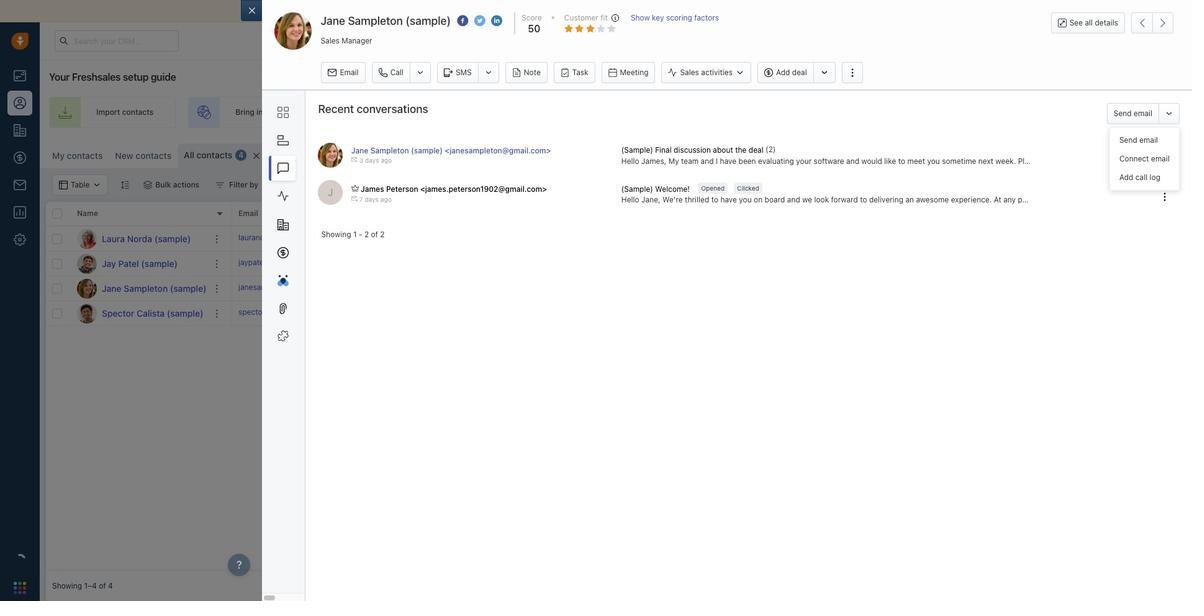 Task type: vqa. For each thing, say whether or not it's contained in the screenshot.
the Jane is not part of any sales sequence.
no



Task type: locate. For each thing, give the bounding box(es) containing it.
0 vertical spatial (sample)
[[621, 146, 653, 155]]

clicked
[[737, 185, 759, 192]]

1 vertical spatial jane sampleton (sample)
[[102, 283, 206, 293]]

call button
[[372, 62, 410, 83]]

jane
[[321, 14, 345, 27], [351, 146, 368, 155], [102, 283, 122, 293]]

(2)
[[766, 145, 776, 154]]

import down "your freshsales setup guide"
[[96, 108, 120, 117]]

contacts for all
[[197, 150, 232, 160]]

showing left 1
[[321, 230, 351, 239]]

contacts for my
[[67, 150, 103, 161]]

call link
[[372, 62, 410, 83]]

send up connect email
[[1119, 136, 1137, 145]]

2 horizontal spatial your
[[707, 6, 726, 16]]

discussion
[[674, 146, 711, 155]]

note
[[524, 68, 541, 77]]

Search your CRM... text field
[[55, 30, 179, 52]]

row group
[[46, 227, 232, 326], [232, 227, 1186, 326]]

my
[[52, 150, 65, 161]]

my contacts
[[52, 150, 103, 161]]

<james.peterson1902@gmail.com>
[[420, 185, 547, 194]]

1 vertical spatial container_wx8msf4aqz5i3rn1 image
[[216, 181, 224, 189]]

all right see
[[1085, 18, 1093, 27]]

deal inside (sample) final discussion about the deal (2)
[[749, 146, 763, 155]]

press space to select this row. row containing janesampleton@gmail.com
[[232, 276, 1186, 301]]

1 horizontal spatial deal
[[792, 68, 807, 77]]

container_wx8msf4aqz5i3rn1 image inside filter by button
[[216, 181, 224, 189]]

1 horizontal spatial add
[[1119, 173, 1133, 182]]

import all your sales data link
[[666, 6, 772, 16]]

of
[[569, 6, 577, 16], [371, 230, 378, 239], [99, 581, 106, 591]]

contacts right all
[[197, 150, 232, 160]]

sampleton down the jay patel (sample) link
[[124, 283, 168, 293]]

0 horizontal spatial of
[[99, 581, 106, 591]]

(sample) final discussion about the deal link
[[621, 145, 766, 156]]

⌘
[[338, 151, 344, 160]]

data
[[751, 6, 770, 16]]

calista
[[137, 308, 165, 318]]

sales
[[321, 36, 340, 45], [680, 68, 699, 77]]

2 row group from the left
[[232, 227, 1186, 326]]

(sample) right norda
[[154, 233, 191, 244]]

ago right 3
[[381, 157, 392, 164]]

jane sampleton (sample) up manager
[[321, 14, 451, 27]]

the
[[735, 146, 747, 155]]

days
[[365, 157, 379, 164], [365, 195, 379, 203]]

add deal button
[[757, 62, 813, 83]]

sampleton up manager
[[348, 14, 403, 27]]

contacts
[[122, 108, 153, 117], [197, 150, 232, 160], [67, 150, 103, 161], [136, 150, 171, 161]]

2 vertical spatial sampleton
[[124, 283, 168, 293]]

1 horizontal spatial jane sampleton (sample)
[[321, 14, 451, 27]]

1 vertical spatial all
[[1085, 18, 1093, 27]]

2 (sample) from the top
[[621, 184, 653, 193]]

1 vertical spatial add
[[1136, 149, 1150, 158]]

1 vertical spatial ago
[[381, 195, 392, 203]]

spector calista (sample)
[[102, 308, 203, 318]]

1 vertical spatial deal
[[749, 146, 763, 155]]

0 vertical spatial days
[[365, 157, 379, 164]]

0 horizontal spatial email
[[238, 209, 258, 218]]

sales left manager
[[321, 36, 340, 45]]

all right scoring
[[696, 6, 705, 16]]

0 horizontal spatial showing
[[52, 581, 82, 591]]

deal
[[792, 68, 807, 77], [749, 146, 763, 155]]

twitter circled image
[[474, 14, 485, 27]]

showing for showing 1 - 2 of 2
[[321, 230, 351, 239]]

connect for connect email
[[1119, 154, 1149, 164]]

all
[[696, 6, 705, 16], [1085, 18, 1093, 27]]

4 up filter by
[[239, 151, 244, 160]]

james
[[361, 185, 384, 194]]

send up the add contact button
[[1114, 109, 1132, 118]]

all inside button
[[1085, 18, 1093, 27]]

0 vertical spatial ago
[[381, 157, 392, 164]]

import right "key"
[[666, 6, 693, 16]]

2-
[[520, 6, 529, 16]]

all contacts link
[[184, 149, 232, 161]]

12 more... button
[[272, 147, 331, 165]]

0 horizontal spatial container_wx8msf4aqz5i3rn1 image
[[216, 181, 224, 189]]

press space to select this row. row
[[46, 227, 232, 251], [232, 227, 1186, 251], [46, 251, 232, 276], [232, 251, 1186, 276], [46, 276, 232, 301], [232, 276, 1186, 301], [46, 301, 232, 326], [232, 301, 1186, 326]]

of right 1–4 on the left bottom of the page
[[99, 581, 106, 591]]

sms
[[456, 68, 472, 77]]

1 vertical spatial days
[[365, 195, 379, 203]]

0 vertical spatial email
[[340, 68, 359, 77]]

connect left mailbox at the top left
[[280, 6, 315, 16]]

bulk actions
[[155, 180, 199, 189]]

bulk actions button
[[136, 174, 207, 196]]

send email
[[1114, 109, 1152, 118], [1119, 136, 1158, 145]]

0 horizontal spatial 4
[[108, 581, 113, 591]]

container_wx8msf4aqz5i3rn1 image inside customize table button
[[927, 150, 936, 158]]

sampleton
[[348, 14, 403, 27], [370, 146, 409, 155], [124, 283, 168, 293]]

sales activities button
[[662, 62, 757, 83], [662, 62, 751, 83]]

jane up sales manager
[[321, 14, 345, 27]]

1 horizontal spatial email
[[340, 68, 359, 77]]

by
[[250, 180, 258, 189]]

sampleton up 3 days ago
[[370, 146, 409, 155]]

1 horizontal spatial showing
[[321, 230, 351, 239]]

send email up the add contact button
[[1114, 109, 1152, 118]]

0 horizontal spatial jane
[[102, 283, 122, 293]]

sales left activities
[[680, 68, 699, 77]]

(sample) left welcome!
[[621, 184, 653, 193]]

connect email
[[1119, 154, 1170, 164]]

showing left 1–4 on the left bottom of the page
[[52, 581, 82, 591]]

1 vertical spatial showing
[[52, 581, 82, 591]]

website
[[265, 108, 293, 117]]

1 horizontal spatial sales
[[680, 68, 699, 77]]

0 horizontal spatial your
[[317, 6, 336, 16]]

1 horizontal spatial 2
[[380, 230, 385, 239]]

sales for sales activities
[[680, 68, 699, 77]]

add deal
[[776, 68, 807, 77]]

1 vertical spatial email
[[238, 209, 258, 218]]

connect up add call log
[[1119, 154, 1149, 164]]

container_wx8msf4aqz5i3rn1 image left filter
[[216, 181, 224, 189]]

1 horizontal spatial container_wx8msf4aqz5i3rn1 image
[[927, 150, 936, 158]]

lauranordasample@gmail.com
[[238, 233, 344, 242]]

1 horizontal spatial all
[[1085, 18, 1093, 27]]

jane sampleton (sample) up spector calista (sample)
[[102, 283, 206, 293]]

1 vertical spatial import
[[96, 108, 120, 117]]

1 horizontal spatial connect
[[1119, 154, 1149, 164]]

1 vertical spatial connect
[[1119, 154, 1149, 164]]

2 horizontal spatial jane
[[351, 146, 368, 155]]

your
[[317, 6, 336, 16], [707, 6, 726, 16], [418, 108, 434, 117]]

contacts inside 'link'
[[122, 108, 153, 117]]

your left mailbox at the top left
[[317, 6, 336, 16]]

jane up 3
[[351, 146, 368, 155]]

(sample) up jane sampleton (sample) link
[[141, 258, 178, 269]]

your
[[49, 71, 70, 83]]

email inside button
[[1134, 109, 1152, 118]]

all contacts 4
[[184, 150, 244, 160]]

2 horizontal spatial add
[[1136, 149, 1150, 158]]

(sample) for the press space to select this row. row containing spector calista (sample)
[[167, 308, 203, 318]]

container_wx8msf4aqz5i3rn1 image left customize
[[927, 150, 936, 158]]

(sample)
[[621, 146, 653, 155], [621, 184, 653, 193]]

j image
[[77, 254, 97, 274]]

connect for connect your mailbox to improve deliverability and enable 2-way sync of email conversations. import all your sales data
[[280, 6, 315, 16]]

0 horizontal spatial connect
[[280, 6, 315, 16]]

cell
[[418, 227, 512, 251], [512, 227, 605, 251], [605, 227, 698, 251], [698, 227, 791, 251], [791, 227, 884, 251], [884, 227, 977, 251], [977, 227, 1186, 251], [325, 251, 418, 276], [418, 251, 512, 276], [512, 251, 605, 276], [605, 251, 698, 276], [698, 251, 791, 276], [791, 251, 884, 276], [884, 251, 977, 276], [977, 251, 1186, 276], [325, 276, 418, 301], [418, 276, 512, 301], [512, 276, 605, 301], [605, 276, 698, 301], [698, 276, 791, 301], [791, 276, 884, 301], [884, 276, 977, 301], [977, 276, 1186, 301], [325, 301, 418, 325], [418, 301, 512, 325], [512, 301, 605, 325], [605, 301, 698, 325], [698, 301, 791, 325], [791, 301, 884, 325], [884, 301, 977, 325], [977, 301, 1186, 325]]

press space to select this row. row containing jaypatelsample@gmail.com
[[232, 251, 1186, 276]]

showing 1–4 of 4
[[52, 581, 113, 591]]

name row
[[46, 202, 232, 227]]

add contact
[[1136, 149, 1180, 158]]

2 2 from the left
[[380, 230, 385, 239]]

0 horizontal spatial all
[[696, 6, 705, 16]]

close image
[[1173, 8, 1180, 14]]

(sample) for the press space to select this row. row containing jane sampleton (sample)
[[170, 283, 206, 293]]

2 vertical spatial add
[[1119, 173, 1133, 182]]

sales activities
[[680, 68, 733, 77]]

0 horizontal spatial import
[[96, 108, 120, 117]]

import
[[666, 6, 693, 16], [96, 108, 120, 117]]

linkedin circled image
[[491, 14, 502, 27]]

group
[[1012, 143, 1113, 165]]

jane sampleton (sample) <janesampleton@gmail.com>
[[351, 146, 551, 155]]

1 vertical spatial jane
[[351, 146, 368, 155]]

days right 3
[[365, 157, 379, 164]]

of right -
[[371, 230, 378, 239]]

1–4
[[84, 581, 97, 591]]

days down james
[[365, 195, 379, 203]]

email down filter by
[[238, 209, 258, 218]]

0 vertical spatial jane
[[321, 14, 345, 27]]

email up add contact
[[1139, 136, 1158, 145]]

1 horizontal spatial your
[[418, 108, 434, 117]]

1 horizontal spatial import
[[666, 6, 693, 16]]

container_wx8msf4aqz5i3rn1 image
[[927, 150, 936, 158], [216, 181, 224, 189]]

1 vertical spatial send email
[[1119, 136, 1158, 145]]

contacts right new
[[136, 150, 171, 161]]

0 vertical spatial connect
[[280, 6, 315, 16]]

(sample) right calista
[[167, 308, 203, 318]]

4 right 1–4 on the left bottom of the page
[[108, 581, 113, 591]]

bulk
[[155, 180, 171, 189]]

1 vertical spatial sales
[[680, 68, 699, 77]]

press space to select this row. row containing laura norda (sample)
[[46, 227, 232, 251]]

dialog containing jane sampleton (sample)
[[241, 0, 1192, 601]]

0 vertical spatial sales
[[321, 36, 340, 45]]

0 horizontal spatial jane sampleton (sample)
[[102, 283, 206, 293]]

note button
[[505, 62, 548, 83]]

add
[[776, 68, 790, 77], [1136, 149, 1150, 158], [1119, 173, 1133, 182]]

(sample) up spector calista (sample)
[[170, 283, 206, 293]]

0 vertical spatial container_wx8msf4aqz5i3rn1 image
[[927, 150, 936, 158]]

1 vertical spatial of
[[371, 230, 378, 239]]

1
[[353, 230, 357, 239]]

0 horizontal spatial 2
[[364, 230, 369, 239]]

press space to select this row. row containing spector calista (sample)
[[46, 301, 232, 326]]

1 row group from the left
[[46, 227, 232, 326]]

(sample) inside button
[[621, 184, 653, 193]]

0 vertical spatial send
[[1114, 109, 1132, 118]]

2 horizontal spatial of
[[569, 6, 577, 16]]

task
[[572, 68, 588, 77]]

add for add call log
[[1119, 173, 1133, 182]]

your freshsales setup guide
[[49, 71, 176, 83]]

1 vertical spatial send
[[1119, 136, 1137, 145]]

your left team
[[418, 108, 434, 117]]

email up the add contact button
[[1134, 109, 1152, 118]]

recent conversations
[[318, 102, 428, 115]]

deal inside button
[[792, 68, 807, 77]]

3 days ago
[[359, 157, 392, 164]]

sales
[[728, 6, 749, 16]]

show
[[631, 13, 650, 22]]

0 horizontal spatial add
[[776, 68, 790, 77]]

0 horizontal spatial sales
[[321, 36, 340, 45]]

your left sales
[[707, 6, 726, 16]]

(sample) welcome! button
[[621, 183, 692, 194]]

1 (sample) from the top
[[621, 146, 653, 155]]

container_wx8msf4aqz5i3rn1 image for filter by button
[[216, 181, 224, 189]]

contacts right my
[[67, 150, 103, 161]]

1 horizontal spatial 4
[[239, 151, 244, 160]]

0 vertical spatial 4
[[239, 151, 244, 160]]

email inside button
[[340, 68, 359, 77]]

l image
[[77, 229, 97, 249]]

(sample) left "final"
[[621, 146, 653, 155]]

1 vertical spatial sampleton
[[370, 146, 409, 155]]

add inside dialog
[[776, 68, 790, 77]]

ago
[[381, 157, 392, 164], [381, 195, 392, 203]]

0 horizontal spatial deal
[[749, 146, 763, 155]]

50
[[528, 23, 540, 34]]

contacts down setup
[[122, 108, 153, 117]]

2 vertical spatial jane
[[102, 283, 122, 293]]

of right sync
[[569, 6, 577, 16]]

ago down james
[[381, 195, 392, 203]]

see all details button
[[1051, 12, 1125, 34]]

show key scoring factors
[[631, 13, 719, 22]]

deliverability
[[418, 6, 470, 16]]

scoring
[[666, 13, 692, 22]]

send email up connect email
[[1119, 136, 1158, 145]]

0 vertical spatial add
[[776, 68, 790, 77]]

score 50
[[522, 13, 542, 34]]

connect your mailbox link
[[280, 6, 372, 16]]

0 vertical spatial send email
[[1114, 109, 1152, 118]]

jane right j icon
[[102, 283, 122, 293]]

showing
[[321, 230, 351, 239], [52, 581, 82, 591]]

(sample) inside (sample) final discussion about the deal (2)
[[621, 146, 653, 155]]

janesampleton@gmail.com link
[[238, 282, 332, 295]]

bring in website leads link
[[188, 97, 336, 128]]

0 vertical spatial deal
[[792, 68, 807, 77]]

0 vertical spatial showing
[[321, 230, 351, 239]]

spector calista (sample) link
[[102, 307, 203, 319]]

1 vertical spatial (sample)
[[621, 184, 653, 193]]

task button
[[554, 62, 595, 83]]

meeting
[[620, 68, 648, 77]]

email down sales manager
[[340, 68, 359, 77]]

dialog
[[241, 0, 1192, 601]]

0 vertical spatial jane sampleton (sample)
[[321, 14, 451, 27]]

container_wx8msf4aqz5i3rn1 image
[[144, 181, 152, 189]]

grid
[[46, 201, 1186, 571]]



Task type: describe. For each thing, give the bounding box(es) containing it.
laura norda (sample) link
[[102, 233, 191, 245]]

s image
[[77, 303, 97, 323]]

0 vertical spatial of
[[569, 6, 577, 16]]

4167348672
[[332, 233, 376, 242]]

email right sync
[[580, 6, 602, 16]]

press space to select this row. row containing lauranordasample@gmail.com
[[232, 227, 1186, 251]]

sampleton inside row group
[[124, 283, 168, 293]]

invite your team link
[[349, 97, 476, 128]]

row group containing laura norda (sample)
[[46, 227, 232, 326]]

patel
[[118, 258, 139, 269]]

12 more...
[[289, 151, 325, 160]]

details
[[1095, 18, 1118, 27]]

enable
[[490, 6, 518, 16]]

jane sampleton (sample) link
[[102, 282, 206, 295]]

customer
[[564, 13, 598, 22]]

ago for (sample) welcome!
[[381, 195, 392, 203]]

recent
[[318, 102, 354, 115]]

1 vertical spatial 4
[[108, 581, 113, 591]]

see
[[1070, 18, 1083, 27]]

way
[[529, 6, 545, 16]]

guide
[[151, 71, 176, 83]]

manager
[[342, 36, 372, 45]]

jane sampleton (sample) <janesampleton@gmail.com> link
[[351, 146, 551, 155]]

days for (sample) welcome!
[[365, 195, 379, 203]]

call
[[1136, 173, 1148, 182]]

1 2 from the left
[[364, 230, 369, 239]]

norda
[[127, 233, 152, 244]]

spectorcalista@gmail.com link
[[238, 307, 331, 320]]

lauranordasample@gmail.com link
[[238, 232, 344, 245]]

add call log
[[1119, 173, 1160, 182]]

table
[[979, 149, 997, 158]]

show key scoring factors link
[[631, 12, 719, 36]]

ago for (sample) final discussion about the deal
[[381, 157, 392, 164]]

your for team
[[418, 108, 434, 117]]

your for mailbox
[[317, 6, 336, 16]]

send email inside button
[[1114, 109, 1152, 118]]

score
[[522, 13, 542, 22]]

incoming image
[[351, 157, 358, 163]]

(sample) for the press space to select this row. row containing jay patel (sample)
[[141, 258, 178, 269]]

opened
[[701, 185, 725, 192]]

0 vertical spatial import
[[666, 6, 693, 16]]

add contact button
[[1119, 143, 1186, 165]]

conversations
[[357, 102, 428, 115]]

james peterson <james.peterson1902@gmail.com>
[[361, 185, 547, 194]]

(sample) final discussion about the deal (2)
[[621, 145, 776, 155]]

filter
[[229, 180, 248, 189]]

contacts for import
[[122, 108, 153, 117]]

spectorcalista@gmail.com
[[238, 307, 331, 317]]

jay
[[102, 258, 116, 269]]

new contacts
[[115, 150, 171, 161]]

email button
[[321, 62, 365, 83]]

container_wx8msf4aqz5i3rn1 image for customize table button
[[927, 150, 936, 158]]

leads
[[295, 108, 314, 117]]

setup
[[123, 71, 148, 83]]

invite
[[396, 108, 416, 117]]

(sample) welcome! link
[[621, 183, 692, 194]]

(sample) final discussion about the deal button
[[621, 145, 766, 156]]

jane sampleton (sample) inside the press space to select this row. row
[[102, 283, 206, 293]]

0 vertical spatial all
[[696, 6, 705, 16]]

send email button
[[1107, 103, 1159, 124]]

to
[[372, 6, 380, 16]]

customize
[[939, 149, 977, 158]]

sync
[[547, 6, 567, 16]]

2 vertical spatial of
[[99, 581, 106, 591]]

grid containing laura norda (sample)
[[46, 201, 1186, 571]]

filter by
[[229, 180, 258, 189]]

3
[[359, 157, 363, 164]]

1 horizontal spatial jane
[[321, 14, 345, 27]]

final
[[655, 146, 672, 155]]

peterson
[[386, 185, 418, 194]]

j image
[[77, 278, 97, 298]]

(sample) for (sample) final discussion about the deal (2)
[[621, 146, 653, 155]]

days for (sample) final discussion about the deal
[[365, 157, 379, 164]]

laura norda (sample)
[[102, 233, 191, 244]]

press space to select this row. row containing spectorcalista@gmail.com
[[232, 301, 1186, 326]]

(sample) left facebook circled icon
[[406, 14, 451, 27]]

add for add contact
[[1136, 149, 1150, 158]]

customize table
[[939, 149, 997, 158]]

sales for sales manager
[[321, 36, 340, 45]]

about
[[713, 146, 733, 155]]

press space to select this row. row containing jay patel (sample)
[[46, 251, 232, 276]]

email inside grid
[[238, 209, 258, 218]]

jaypatelsample@gmail.com link
[[238, 257, 334, 270]]

team
[[436, 108, 454, 117]]

filter by button
[[207, 174, 266, 196]]

o
[[347, 151, 352, 160]]

all
[[184, 150, 194, 160]]

conversations.
[[604, 6, 664, 16]]

outgoing image
[[351, 195, 358, 201]]

send inside button
[[1114, 109, 1132, 118]]

row group containing lauranordasample@gmail.com
[[232, 227, 1186, 326]]

facebook circled image
[[457, 14, 468, 27]]

(sample) down invite your team at the top left of page
[[411, 146, 443, 155]]

0 vertical spatial sampleton
[[348, 14, 403, 27]]

contacts for new
[[136, 150, 171, 161]]

welcome!
[[655, 184, 690, 193]]

4 inside all contacts 4
[[239, 151, 244, 160]]

meeting button
[[601, 62, 655, 83]]

email up log
[[1151, 154, 1170, 164]]

and
[[472, 6, 488, 16]]

(sample) for the press space to select this row. row containing laura norda (sample)
[[154, 233, 191, 244]]

(sample) for (sample) welcome!
[[621, 184, 653, 193]]

import contacts link
[[49, 97, 176, 128]]

press space to select this row. row containing jane sampleton (sample)
[[46, 276, 232, 301]]

new
[[115, 150, 133, 161]]

improve
[[382, 6, 415, 16]]

fit
[[601, 13, 608, 22]]

sms button
[[437, 62, 478, 83]]

jaypatelsample@gmail.com
[[238, 258, 334, 267]]

customize table button
[[919, 143, 1005, 165]]

more...
[[299, 151, 325, 160]]

key
[[652, 13, 664, 22]]

import inside import contacts 'link'
[[96, 108, 120, 117]]

1 horizontal spatial of
[[371, 230, 378, 239]]

<janesampleton@gmail.com>
[[445, 146, 551, 155]]

freshworks switcher image
[[14, 582, 26, 594]]

50 button
[[525, 23, 540, 34]]

⌘ o
[[338, 151, 352, 160]]

12
[[289, 151, 297, 160]]

connect your mailbox to improve deliverability and enable 2-way sync of email conversations. import all your sales data
[[280, 6, 770, 16]]

showing for showing 1–4 of 4
[[52, 581, 82, 591]]

jane inside grid
[[102, 283, 122, 293]]

add for add deal
[[776, 68, 790, 77]]



